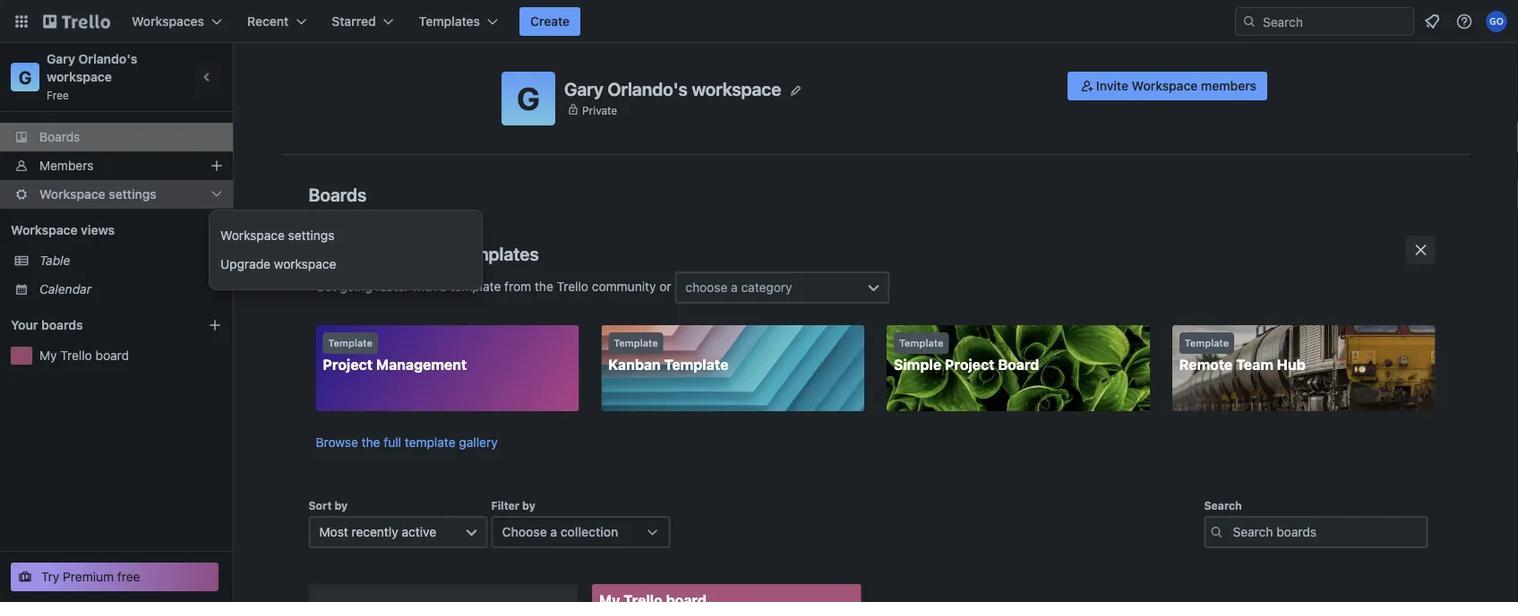 Task type: locate. For each thing, give the bounding box(es) containing it.
template up "remote"
[[1185, 337, 1229, 349]]

boards
[[39, 129, 80, 144], [309, 184, 367, 205]]

workspaces
[[132, 14, 204, 29]]

1 horizontal spatial orlando's
[[608, 78, 688, 99]]

template kanban template
[[609, 337, 729, 373]]

0 vertical spatial trello
[[557, 279, 589, 294]]

1 project from the left
[[323, 356, 373, 373]]

template inside template remote team hub
[[1185, 337, 1229, 349]]

template inside template project management
[[328, 337, 373, 349]]

0 horizontal spatial the
[[362, 435, 380, 450]]

1 horizontal spatial boards
[[309, 184, 367, 205]]

filter by
[[491, 499, 536, 512]]

template down going
[[328, 337, 373, 349]]

the
[[535, 279, 553, 294], [362, 435, 380, 450]]

gary inside gary orlando's workspace free
[[47, 52, 75, 66]]

workspaces button
[[121, 7, 233, 36]]

by right sort
[[335, 499, 348, 512]]

workspace
[[1132, 78, 1198, 93], [39, 187, 105, 202], [11, 223, 78, 237], [220, 228, 285, 243]]

community
[[592, 279, 656, 294]]

workspace settings inside workspace settings 'dropdown button'
[[39, 187, 157, 202]]

2 by from the left
[[522, 499, 536, 512]]

1 horizontal spatial a
[[550, 525, 557, 539]]

trello right my
[[60, 348, 92, 363]]

calendar
[[39, 282, 91, 297]]

private
[[582, 104, 617, 116]]

workspace up the get
[[274, 257, 336, 271]]

1 horizontal spatial trello
[[557, 279, 589, 294]]

0 vertical spatial workspace settings
[[39, 187, 157, 202]]

settings
[[109, 187, 157, 202], [288, 228, 335, 243]]

orlando's inside gary orlando's workspace free
[[78, 52, 137, 66]]

settings inside 'dropdown button'
[[109, 187, 157, 202]]

template down templates
[[450, 279, 501, 294]]

browse the full template gallery link
[[316, 435, 498, 450]]

project
[[323, 356, 373, 373], [945, 356, 995, 373]]

choose
[[686, 280, 728, 295]]

g button
[[502, 72, 555, 125]]

0 horizontal spatial by
[[335, 499, 348, 512]]

category
[[741, 280, 793, 295]]

gary for gary orlando's workspace free
[[47, 52, 75, 66]]

gary for gary orlando's workspace
[[564, 78, 604, 99]]

1 horizontal spatial workspace settings
[[220, 228, 335, 243]]

by right filter
[[522, 499, 536, 512]]

browse
[[316, 435, 358, 450]]

template project management
[[323, 337, 467, 373]]

trello left community
[[557, 279, 589, 294]]

1 vertical spatial workspace settings
[[220, 228, 335, 243]]

a
[[440, 279, 447, 294], [731, 280, 738, 295], [550, 525, 557, 539]]

gary orlando's workspace
[[564, 78, 781, 99]]

workspace down primary element
[[692, 78, 781, 99]]

template inside template simple project board
[[899, 337, 944, 349]]

filter
[[491, 499, 520, 512]]

board
[[998, 356, 1040, 373]]

1 horizontal spatial settings
[[288, 228, 335, 243]]

workspace down members
[[39, 187, 105, 202]]

workspace navigation collapse icon image
[[195, 65, 220, 90]]

the left full
[[362, 435, 380, 450]]

templates button
[[408, 7, 509, 36]]

workspace inside gary orlando's workspace free
[[47, 69, 112, 84]]

workspace settings up upgrade workspace
[[220, 228, 335, 243]]

template up kanban
[[614, 337, 658, 349]]

template
[[450, 279, 501, 294], [405, 435, 456, 450]]

recently
[[352, 525, 398, 539]]

2 project from the left
[[945, 356, 995, 373]]

0 horizontal spatial boards
[[39, 129, 80, 144]]

boards up members
[[39, 129, 80, 144]]

0 vertical spatial the
[[535, 279, 553, 294]]

most recently active
[[319, 525, 436, 539]]

0 horizontal spatial g
[[19, 66, 32, 87]]

a for choose a category
[[731, 280, 738, 295]]

0 vertical spatial most
[[344, 243, 386, 264]]

0 vertical spatial settings
[[109, 187, 157, 202]]

Search field
[[1257, 8, 1414, 35]]

workspace settings link
[[210, 221, 503, 250]]

g inside the g link
[[19, 66, 32, 87]]

0 horizontal spatial workspace
[[47, 69, 112, 84]]

browse the full template gallery
[[316, 435, 498, 450]]

1 horizontal spatial by
[[522, 499, 536, 512]]

project inside template simple project board
[[945, 356, 995, 373]]

with
[[412, 279, 437, 294]]

1 vertical spatial template
[[405, 435, 456, 450]]

most
[[344, 243, 386, 264], [319, 525, 348, 539]]

most for most popular templates
[[344, 243, 386, 264]]

0 vertical spatial orlando's
[[78, 52, 137, 66]]

calendar link
[[39, 280, 222, 298]]

g down switch to… icon
[[19, 66, 32, 87]]

invite workspace members button
[[1068, 72, 1268, 100]]

settings down members link
[[109, 187, 157, 202]]

boards up workspace settings link
[[309, 184, 367, 205]]

0 vertical spatial gary
[[47, 52, 75, 66]]

0 horizontal spatial settings
[[109, 187, 157, 202]]

2 horizontal spatial workspace
[[692, 78, 781, 99]]

template for project
[[328, 337, 373, 349]]

invite
[[1096, 78, 1129, 93]]

workspace settings down members link
[[39, 187, 157, 202]]

1 vertical spatial orlando's
[[608, 78, 688, 99]]

starred
[[332, 14, 376, 29]]

create button
[[520, 7, 581, 36]]

gary up private
[[564, 78, 604, 99]]

0 horizontal spatial trello
[[60, 348, 92, 363]]

1 by from the left
[[335, 499, 348, 512]]

orlando's up private
[[608, 78, 688, 99]]

the right the from
[[535, 279, 553, 294]]

most for most recently active
[[319, 525, 348, 539]]

gary up free
[[47, 52, 75, 66]]

workspace right invite
[[1132, 78, 1198, 93]]

template right full
[[405, 435, 456, 450]]

try
[[41, 569, 59, 584]]

project left management
[[323, 356, 373, 373]]

1 vertical spatial trello
[[60, 348, 92, 363]]

1 horizontal spatial workspace
[[274, 257, 336, 271]]

a inside button
[[550, 525, 557, 539]]

workspace up free
[[47, 69, 112, 84]]

most up going
[[344, 243, 386, 264]]

orlando's
[[78, 52, 137, 66], [608, 78, 688, 99]]

orlando's down back to home image
[[78, 52, 137, 66]]

1 vertical spatial settings
[[288, 228, 335, 243]]

2 horizontal spatial a
[[731, 280, 738, 295]]

1 vertical spatial the
[[362, 435, 380, 450]]

your boards with 1 items element
[[11, 314, 181, 336]]

template up simple
[[899, 337, 944, 349]]

0 horizontal spatial orlando's
[[78, 52, 137, 66]]

from
[[504, 279, 531, 294]]

templates
[[457, 243, 539, 264]]

boards
[[41, 318, 83, 332]]

by
[[335, 499, 348, 512], [522, 499, 536, 512]]

1 vertical spatial gary
[[564, 78, 604, 99]]

1 vertical spatial most
[[319, 525, 348, 539]]

gary
[[47, 52, 75, 66], [564, 78, 604, 99]]

1 vertical spatial boards
[[309, 184, 367, 205]]

template
[[328, 337, 373, 349], [614, 337, 658, 349], [899, 337, 944, 349], [1185, 337, 1229, 349], [664, 356, 729, 373]]

most down sort by
[[319, 525, 348, 539]]

0 horizontal spatial gary
[[47, 52, 75, 66]]

project left board
[[945, 356, 995, 373]]

1 horizontal spatial project
[[945, 356, 995, 373]]

g inside g button
[[517, 80, 540, 117]]

1 horizontal spatial g
[[517, 80, 540, 117]]

trello
[[557, 279, 589, 294], [60, 348, 92, 363]]

g
[[19, 66, 32, 87], [517, 80, 540, 117]]

workspace settings
[[39, 187, 157, 202], [220, 228, 335, 243]]

0 horizontal spatial project
[[323, 356, 373, 373]]

workspace settings inside workspace settings link
[[220, 228, 335, 243]]

table link
[[39, 252, 222, 270]]

sm image
[[1078, 77, 1096, 95]]

settings up upgrade workspace
[[288, 228, 335, 243]]

1 horizontal spatial gary
[[564, 78, 604, 99]]

choose a category
[[686, 280, 793, 295]]

kanban
[[609, 356, 661, 373]]

board
[[95, 348, 129, 363]]

management
[[376, 356, 467, 373]]

g left private
[[517, 80, 540, 117]]

0 horizontal spatial workspace settings
[[39, 187, 157, 202]]



Task type: describe. For each thing, give the bounding box(es) containing it.
workspace up table
[[11, 223, 78, 237]]

recent
[[247, 14, 289, 29]]

template for simple
[[899, 337, 944, 349]]

switch to… image
[[13, 13, 30, 30]]

members link
[[0, 151, 233, 180]]

1 horizontal spatial the
[[535, 279, 553, 294]]

workspace up "upgrade"
[[220, 228, 285, 243]]

choose a collection
[[502, 525, 618, 539]]

try premium free button
[[11, 563, 219, 591]]

workspace inside 'dropdown button'
[[39, 187, 105, 202]]

template right kanban
[[664, 356, 729, 373]]

gallery
[[459, 435, 498, 450]]

workspace for gary orlando's workspace free
[[47, 69, 112, 84]]

views
[[81, 223, 115, 237]]

most popular templates
[[344, 243, 539, 264]]

g for the g link
[[19, 66, 32, 87]]

or
[[660, 279, 671, 294]]

team
[[1236, 356, 1274, 373]]

0 vertical spatial template
[[450, 279, 501, 294]]

choose
[[502, 525, 547, 539]]

workspace views
[[11, 223, 115, 237]]

template for kanban
[[614, 337, 658, 349]]

active
[[402, 525, 436, 539]]

g link
[[11, 63, 39, 91]]

orlando's for gary orlando's workspace free
[[78, 52, 137, 66]]

try premium free
[[41, 569, 140, 584]]

a for choose a collection
[[550, 525, 557, 539]]

gary orlando's workspace link
[[47, 52, 141, 84]]

my trello board
[[39, 348, 129, 363]]

upgrade
[[220, 257, 271, 271]]

0 notifications image
[[1422, 11, 1443, 32]]

gary orlando's workspace free
[[47, 52, 141, 101]]

workspace settings button
[[0, 180, 233, 209]]

boards link
[[0, 123, 233, 151]]

0 horizontal spatial a
[[440, 279, 447, 294]]

template for remote
[[1185, 337, 1229, 349]]

create
[[530, 14, 570, 29]]

upgrade workspace link
[[210, 250, 503, 279]]

upgrade workspace
[[220, 257, 336, 271]]

project inside template project management
[[323, 356, 373, 373]]

open information menu image
[[1456, 13, 1474, 30]]

recent button
[[237, 7, 317, 36]]

workspace inside button
[[1132, 78, 1198, 93]]

by for sort by
[[335, 499, 348, 512]]

full
[[384, 435, 401, 450]]

faster
[[376, 279, 409, 294]]

going
[[340, 279, 372, 294]]

my
[[39, 348, 57, 363]]

popular
[[390, 243, 453, 264]]

remote
[[1180, 356, 1233, 373]]

g for g button
[[517, 80, 540, 117]]

workspace for gary orlando's workspace
[[692, 78, 781, 99]]

Search text field
[[1204, 516, 1428, 548]]

sort
[[309, 499, 332, 512]]

primary element
[[0, 0, 1518, 43]]

choose a collection button
[[491, 516, 671, 548]]

collection
[[561, 525, 618, 539]]

members
[[1201, 78, 1257, 93]]

back to home image
[[43, 7, 110, 36]]

templates
[[419, 14, 480, 29]]

premium
[[63, 569, 114, 584]]

search image
[[1243, 14, 1257, 29]]

get going faster with a template from the trello community or
[[316, 279, 675, 294]]

my trello board link
[[39, 347, 222, 365]]

template remote team hub
[[1180, 337, 1306, 373]]

free
[[47, 89, 69, 101]]

0 vertical spatial boards
[[39, 129, 80, 144]]

sort by
[[309, 499, 348, 512]]

table
[[39, 253, 70, 268]]

add board image
[[208, 318, 222, 332]]

orlando's for gary orlando's workspace
[[608, 78, 688, 99]]

simple
[[894, 356, 942, 373]]

by for filter by
[[522, 499, 536, 512]]

hub
[[1277, 356, 1306, 373]]

gary orlando (garyorlando) image
[[1486, 11, 1508, 32]]

free
[[117, 569, 140, 584]]

get
[[316, 279, 336, 294]]

starred button
[[321, 7, 405, 36]]

your
[[11, 318, 38, 332]]

template simple project board
[[894, 337, 1040, 373]]

your boards
[[11, 318, 83, 332]]

search
[[1204, 499, 1242, 512]]

members
[[39, 158, 94, 173]]

invite workspace members
[[1096, 78, 1257, 93]]



Task type: vqa. For each thing, say whether or not it's contained in the screenshot.
"management"
yes



